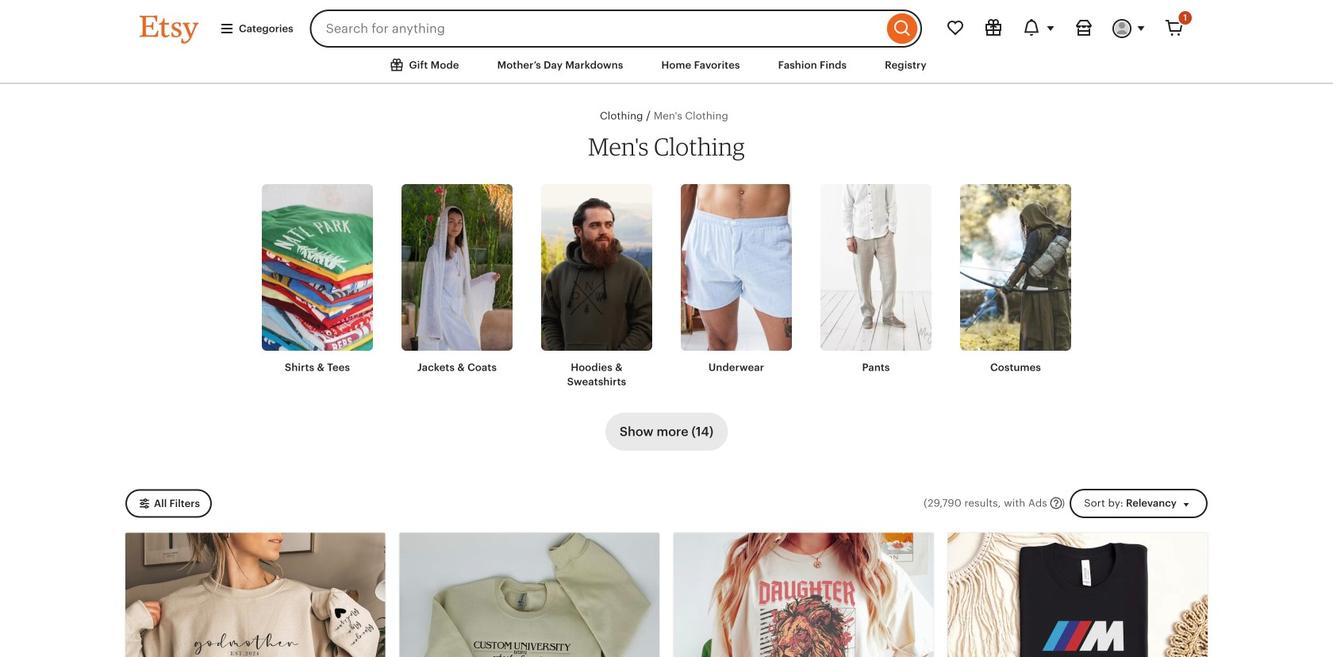 Task type: locate. For each thing, give the bounding box(es) containing it.
banner
[[111, 0, 1222, 48]]

menu bar
[[0, 0, 1333, 84], [111, 48, 1222, 84]]

custom godmother with kid names sweatshirt, godmother gift, personalized godmother sweater, godmother proposal crewneck sweatshirt image
[[125, 533, 385, 657]]

custom college embroidered sweatshirt/hoodie and comfort colors® shirt, embroidered personalizable design university and college program image
[[400, 533, 659, 657]]

Search for anything text field
[[310, 10, 883, 48]]

None search field
[[310, 10, 922, 48]]



Task type: describe. For each thing, give the bounding box(es) containing it.
christian comfort color shirt, daughter of the king, bible verse shirt, oversize christian shirt, christianity religious shirt, jesus shirt image
[[674, 533, 934, 657]]

bmw lover shirt,bmw shirt,bmw logo t-shirt,bmw unisex tshirt,bmw lover gifts,bmw shirt,bmw lover shirt gifts,bmw tee image
[[948, 533, 1208, 657]]



Task type: vqa. For each thing, say whether or not it's contained in the screenshot.
first 4.9 from the left
no



